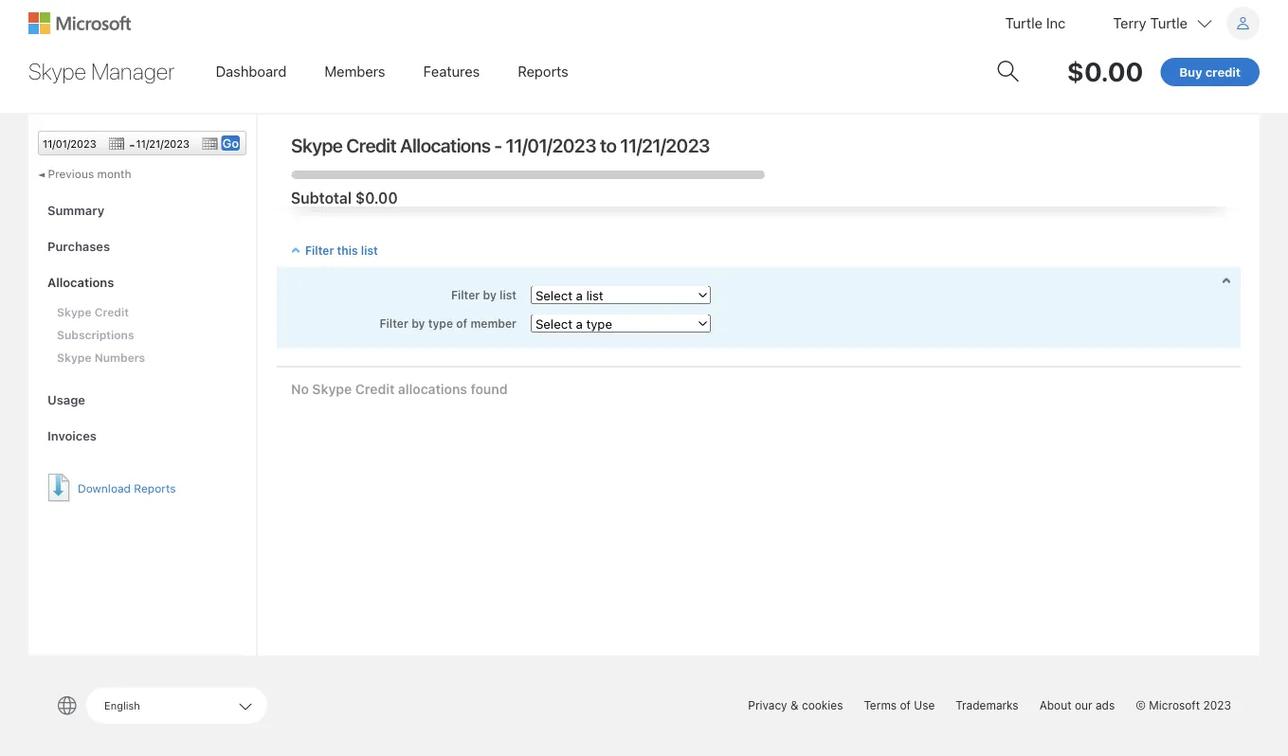 Task type: describe. For each thing, give the bounding box(es) containing it.
members
[[324, 63, 385, 79]]

search members image
[[997, 60, 1019, 82]]

turtle inc link
[[1005, 7, 1066, 40]]

terry turtle button
[[1113, 7, 1260, 40]]

english
[[104, 700, 140, 712]]

list for filter by list
[[500, 288, 517, 301]]

turtle inside dropdown button
[[1150, 15, 1188, 31]]

download
[[78, 481, 131, 495]]

download reports link
[[47, 473, 237, 503]]

skype manager
[[28, 58, 175, 84]]

11/01/2023
[[506, 134, 596, 156]]

purchases
[[47, 239, 110, 254]]

1 vertical spatial of
[[900, 699, 911, 712]]

this
[[337, 243, 358, 257]]

1 turtle from the left
[[1005, 15, 1043, 31]]

invoices link
[[28, 419, 256, 454]]

microsoft image
[[28, 12, 131, 34]]

found
[[471, 381, 508, 397]]

subscriptions link
[[57, 323, 237, 346]]

credit for subscriptions
[[94, 305, 129, 318]]

navigation containing dashboard
[[199, 48, 968, 94]]

privacy & cookies
[[748, 699, 843, 712]]

terry turtle
[[1113, 15, 1188, 31]]

skype right no
[[312, 381, 352, 397]]

terms of use
[[864, 699, 935, 712]]

subtotal $ 0.00
[[291, 188, 398, 206]]

$
[[355, 188, 365, 206]]

by for list
[[483, 288, 497, 301]]

credit for allocations
[[346, 134, 396, 156]]

filter this list
[[305, 243, 378, 257]]

terms
[[864, 699, 897, 712]]

usage
[[47, 393, 85, 407]]

inc
[[1046, 15, 1066, 31]]

0 horizontal spatial -
[[129, 136, 135, 152]]

1 horizontal spatial allocations
[[400, 134, 490, 156]]

◄ previous month
[[38, 167, 131, 180]]

allocations link
[[28, 265, 256, 300]]

skype manager link
[[25, 50, 179, 92]]

credit
[[1205, 64, 1241, 79]]

2023
[[1203, 699, 1231, 712]]

skype numbers link
[[57, 346, 237, 369]]

©
[[1136, 699, 1146, 712]]

filter by list
[[451, 288, 517, 301]]

dashboard
[[216, 63, 287, 79]]

go button
[[221, 136, 240, 151]]

skype credit allocations - 11/01/2023 to 11/21/2023
[[291, 134, 710, 156]]

buy credit
[[1179, 64, 1241, 79]]

Start date text field
[[43, 137, 124, 150]]

skype for skype credit subscriptions skype numbers
[[57, 305, 91, 318]]

terms of use link
[[864, 699, 935, 712]]

about our ads
[[1039, 699, 1115, 712]]

filter for filter by list
[[451, 288, 480, 301]]

download reports
[[78, 481, 176, 495]]

0.00
[[365, 188, 398, 206]]

filter for filter by type of member
[[380, 316, 408, 330]]

2 vertical spatial credit
[[355, 381, 395, 397]]

filter this list link
[[292, 243, 378, 257]]

End date text field
[[136, 137, 218, 150]]

1 horizontal spatial -
[[494, 134, 502, 156]]



Task type: vqa. For each thing, say whether or not it's contained in the screenshot.
the Turtle to the right
yes



Task type: locate. For each thing, give the bounding box(es) containing it.
1 vertical spatial filter
[[451, 288, 480, 301]]

2 horizontal spatial filter
[[451, 288, 480, 301]]

navigation
[[199, 48, 968, 94]]

reports up 11/01/2023
[[518, 63, 569, 79]]

0 vertical spatial by
[[483, 288, 497, 301]]

members link
[[312, 53, 398, 89]]

0 horizontal spatial list
[[361, 243, 378, 257]]

summary link
[[28, 193, 256, 228]]

by left type
[[411, 316, 425, 330]]

trademarks link
[[956, 699, 1019, 712]]

list up member at top
[[500, 288, 517, 301]]

$0.00
[[1067, 56, 1143, 87]]

filter up filter by type of member on the left top of page
[[451, 288, 480, 301]]

0 horizontal spatial by
[[411, 316, 425, 330]]

month
[[97, 167, 131, 180]]

of right type
[[456, 316, 467, 330]]

features
[[423, 63, 480, 79]]

allocations down purchases
[[47, 275, 114, 290]]

0 vertical spatial allocations
[[400, 134, 490, 156]]

skype for skype manager
[[28, 58, 86, 84]]

skype down microsoft image
[[28, 58, 86, 84]]

© microsoft 2023
[[1136, 699, 1231, 712]]

privacy & cookies link
[[748, 699, 843, 712]]

turtle right terry
[[1150, 15, 1188, 31]]

&
[[791, 699, 799, 712]]

0 horizontal spatial filter
[[305, 243, 334, 257]]

0 vertical spatial of
[[456, 316, 467, 330]]

0 horizontal spatial of
[[456, 316, 467, 330]]

◄ previous month link
[[38, 165, 131, 183]]

credit left allocations
[[355, 381, 395, 397]]

terry
[[1113, 15, 1147, 31]]

of left "use"
[[900, 699, 911, 712]]

about our ads link
[[1039, 699, 1115, 712]]

reports
[[518, 63, 569, 79], [134, 481, 176, 495]]

skype
[[28, 58, 86, 84], [291, 134, 342, 156], [57, 305, 91, 318], [57, 351, 91, 364], [312, 381, 352, 397]]

microsoft
[[1149, 699, 1200, 712]]

subscriptions
[[57, 328, 134, 341]]

◄
[[38, 167, 45, 180]]

2 turtle from the left
[[1150, 15, 1188, 31]]

1 horizontal spatial reports
[[518, 63, 569, 79]]

2 vertical spatial filter
[[380, 316, 408, 330]]

type
[[428, 316, 453, 330]]

trademarks
[[956, 699, 1019, 712]]

1 vertical spatial allocations
[[47, 275, 114, 290]]

11/21/2023
[[620, 134, 710, 156]]

buy
[[1179, 64, 1202, 79]]

0 vertical spatial list
[[361, 243, 378, 257]]

manager
[[91, 58, 175, 84]]

filter for filter this list
[[305, 243, 334, 257]]

privacy
[[748, 699, 787, 712]]

1 vertical spatial list
[[500, 288, 517, 301]]

skype credit subscriptions skype numbers
[[57, 305, 145, 364]]

0 vertical spatial credit
[[346, 134, 396, 156]]

list
[[361, 243, 378, 257], [500, 288, 517, 301]]

reports link
[[505, 53, 581, 89]]

cookies
[[802, 699, 843, 712]]

skype credit link
[[57, 300, 237, 323]]

go
[[222, 136, 239, 150]]

filter left this
[[305, 243, 334, 257]]

0 vertical spatial filter
[[305, 243, 334, 257]]

credit
[[346, 134, 396, 156], [94, 305, 129, 318], [355, 381, 395, 397]]

by up member at top
[[483, 288, 497, 301]]

list for filter this list
[[361, 243, 378, 257]]

usage link
[[28, 383, 256, 418]]

use
[[914, 699, 935, 712]]

credit up 0.00 at the left top
[[346, 134, 396, 156]]

1 horizontal spatial filter
[[380, 316, 408, 330]]

ads
[[1096, 699, 1115, 712]]

1 horizontal spatial of
[[900, 699, 911, 712]]

0 horizontal spatial turtle
[[1005, 15, 1043, 31]]

credit inside skype credit subscriptions skype numbers
[[94, 305, 129, 318]]

invoices
[[47, 429, 97, 443]]

previous
[[48, 167, 94, 180]]

filter
[[305, 243, 334, 257], [451, 288, 480, 301], [380, 316, 408, 330]]

1 horizontal spatial list
[[500, 288, 517, 301]]

no
[[291, 381, 309, 397]]

dashboard link
[[203, 53, 299, 89]]

- up month
[[129, 136, 135, 152]]

filter by type of member
[[380, 316, 517, 330]]

- left 11/01/2023
[[494, 134, 502, 156]]

0 horizontal spatial allocations
[[47, 275, 114, 290]]

about
[[1039, 699, 1072, 712]]

1 vertical spatial by
[[411, 316, 425, 330]]

turtle
[[1005, 15, 1043, 31], [1150, 15, 1188, 31]]

by
[[483, 288, 497, 301], [411, 316, 425, 330]]

by for type
[[411, 316, 425, 330]]

of
[[456, 316, 467, 330], [900, 699, 911, 712]]

turtle left inc at the right of the page
[[1005, 15, 1043, 31]]

list right this
[[361, 243, 378, 257]]

credit up subscriptions
[[94, 305, 129, 318]]

buy credit button
[[1160, 58, 1260, 86]]

1 horizontal spatial turtle
[[1150, 15, 1188, 31]]

0 vertical spatial reports
[[518, 63, 569, 79]]

0 horizontal spatial reports
[[134, 481, 176, 495]]

1 horizontal spatial by
[[483, 288, 497, 301]]

skype up subscriptions
[[57, 305, 91, 318]]

1 vertical spatial reports
[[134, 481, 176, 495]]

no skype credit allocations found
[[291, 381, 508, 397]]

skype for skype credit allocations - 11/01/2023 to 11/21/2023
[[291, 134, 342, 156]]

filter left type
[[380, 316, 408, 330]]

allocations
[[398, 381, 467, 397]]

summary
[[47, 203, 104, 218]]

skype up subtotal
[[291, 134, 342, 156]]

allocations down features link
[[400, 134, 490, 156]]

member
[[471, 316, 517, 330]]

subtotal
[[291, 188, 352, 206]]

1 vertical spatial credit
[[94, 305, 129, 318]]

reports right download at bottom left
[[134, 481, 176, 495]]

purchases link
[[28, 229, 256, 264]]

our
[[1075, 699, 1092, 712]]

numbers
[[94, 351, 145, 364]]

features link
[[411, 53, 492, 89]]

allocations
[[400, 134, 490, 156], [47, 275, 114, 290]]

to
[[600, 134, 616, 156]]

skype down subscriptions
[[57, 351, 91, 364]]

turtle inc
[[1005, 15, 1066, 31]]

-
[[494, 134, 502, 156], [129, 136, 135, 152]]



